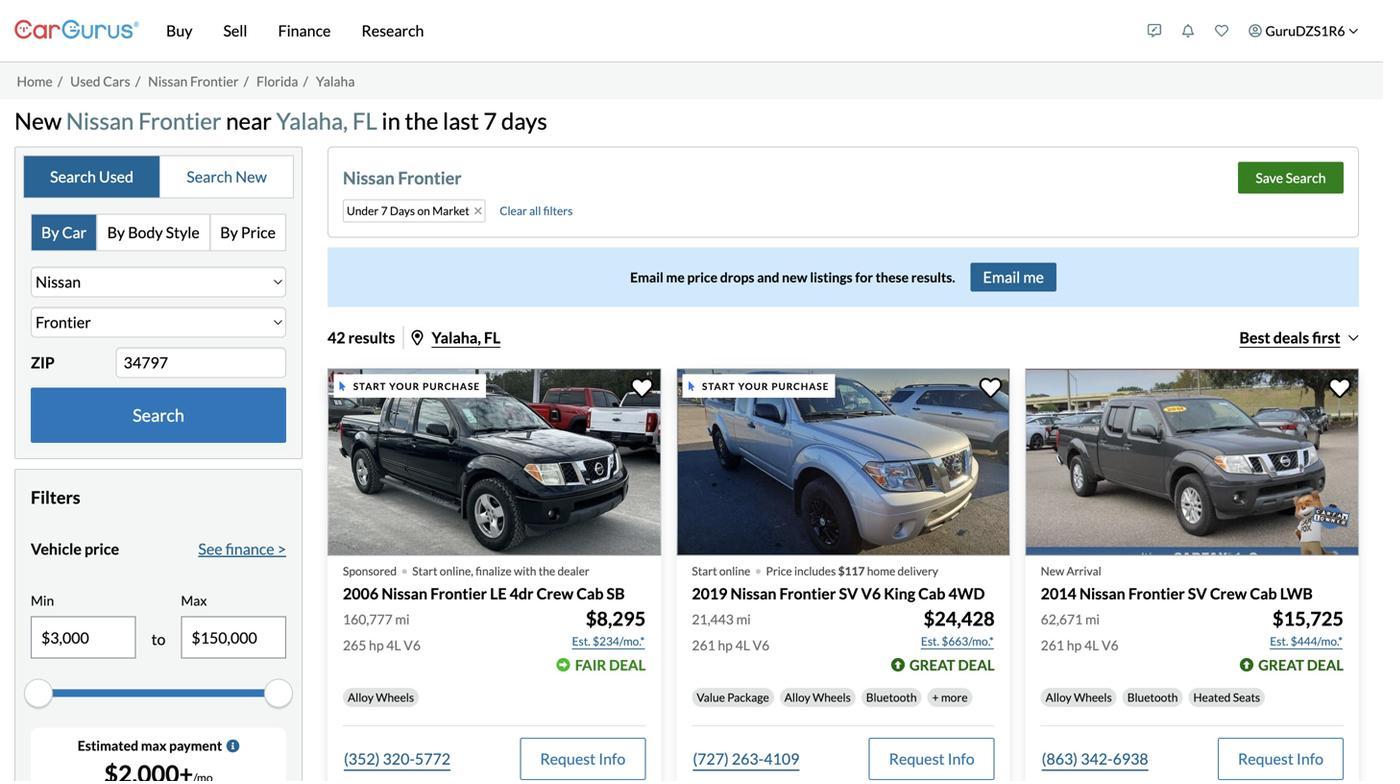 Task type: describe. For each thing, give the bounding box(es) containing it.
est. for 2014
[[1270, 634, 1289, 648]]

nissan inside start online · price includes $117 home delivery 2019 nissan frontier sv v6 king cab 4wd
[[731, 584, 777, 603]]

search used
[[50, 167, 134, 186]]

save
[[1256, 169, 1284, 186]]

value package
[[697, 690, 769, 704]]

(352)
[[344, 749, 380, 768]]

new nissan frontier near yalaha, fl in the last 7 days
[[14, 107, 548, 135]]

price inside tab
[[241, 223, 276, 242]]

gurudzs1r6 menu item
[[1239, 4, 1369, 58]]

user icon image
[[1249, 24, 1263, 37]]

with
[[514, 564, 537, 578]]

market
[[432, 204, 470, 218]]

0 horizontal spatial fl
[[353, 107, 377, 135]]

heated
[[1194, 690, 1231, 704]]

nissan down used cars link at the left
[[66, 107, 134, 135]]

vehicle
[[31, 539, 82, 558]]

search new tab
[[161, 156, 293, 197]]

$117
[[838, 564, 865, 578]]

me for email me price drops and new listings for these results.
[[666, 269, 685, 285]]

sv inside start online · price includes $117 home delivery 2019 nissan frontier sv v6 king cab 4wd
[[839, 584, 858, 603]]

sell button
[[208, 0, 263, 61]]

by for by price
[[220, 223, 238, 242]]

frontier inside the sponsored · start online, finalize with the dealer 2006 nissan frontier le 4dr crew cab sb
[[431, 584, 487, 603]]

new arrival 2014 nissan frontier sv crew cab lwb
[[1041, 564, 1313, 603]]

by for by body style
[[107, 223, 125, 242]]

0 vertical spatial used
[[70, 73, 101, 89]]

search used tab
[[24, 156, 161, 197]]

search for search used
[[50, 167, 96, 186]]

these
[[876, 269, 909, 285]]

purchase for ·
[[772, 380, 830, 392]]

1 horizontal spatial fl
[[484, 328, 501, 347]]

map marker alt image
[[412, 330, 423, 345]]

4wd
[[949, 584, 985, 603]]

le
[[490, 584, 507, 603]]

seats
[[1233, 690, 1261, 704]]

Min text field
[[32, 617, 135, 658]]

4109
[[764, 749, 800, 768]]

yalaha, fl
[[432, 328, 501, 347]]

arrival
[[1067, 564, 1102, 578]]

email for email me price drops and new listings for these results.
[[630, 269, 664, 285]]

2019
[[692, 584, 728, 603]]

finance
[[278, 21, 331, 40]]

(727) 263-4109
[[693, 749, 800, 768]]

research
[[362, 21, 424, 40]]

search right save
[[1286, 169, 1326, 186]]

1 bluetooth from the left
[[867, 690, 917, 704]]

near
[[226, 107, 272, 135]]

start your purchase for start
[[353, 380, 480, 392]]

more
[[941, 690, 968, 704]]

4l for 2014
[[1085, 637, 1099, 653]]

car
[[62, 223, 87, 242]]

finance button
[[263, 0, 346, 61]]

cab for start
[[577, 584, 604, 603]]

ZIP telephone field
[[116, 347, 286, 378]]

see
[[198, 539, 223, 558]]

frontier inside new arrival 2014 nissan frontier sv crew cab lwb
[[1129, 584, 1185, 603]]

sv inside new arrival 2014 nissan frontier sv crew cab lwb
[[1188, 584, 1208, 603]]

by price
[[220, 223, 276, 242]]

purchase for start
[[423, 380, 480, 392]]

nissan inside the sponsored · start online, finalize with the dealer 2006 nissan frontier le 4dr crew cab sb
[[382, 584, 428, 603]]

your for online
[[739, 380, 769, 392]]

cab inside new arrival 2014 nissan frontier sv crew cab lwb
[[1250, 584, 1278, 603]]

alloy wheels for ·
[[348, 690, 414, 704]]

342-
[[1081, 749, 1113, 768]]

great for 2014
[[1259, 656, 1305, 673]]

est. $663/mo.* button
[[920, 632, 995, 651]]

(863)
[[1042, 749, 1078, 768]]

used cars link
[[70, 73, 130, 89]]

email me
[[983, 267, 1044, 286]]

estimated max payment
[[78, 738, 222, 754]]

21,443 mi 261 hp 4l v6
[[692, 611, 770, 653]]

lwb
[[1281, 584, 1313, 603]]

sponsored · start online, finalize with the dealer 2006 nissan frontier le 4dr crew cab sb
[[343, 552, 625, 603]]

to
[[151, 630, 166, 649]]

$663/mo.*
[[942, 634, 994, 648]]

great deal for 2014
[[1259, 656, 1344, 673]]

request info button for 2014
[[1218, 738, 1344, 780]]

sponsored
[[343, 564, 397, 578]]

tab list containing by car
[[31, 214, 286, 251]]

estimated
[[78, 738, 138, 754]]

by body style tab
[[98, 215, 211, 250]]

v6 for ·
[[753, 637, 770, 653]]

160,777 mi 265 hp 4l v6
[[343, 611, 421, 653]]

saved cars image
[[1216, 24, 1229, 37]]

search for search
[[133, 405, 184, 426]]

request info for start
[[540, 749, 626, 768]]

fair deal
[[575, 656, 646, 673]]

clear all filters button
[[500, 204, 573, 218]]

est. $234/mo.* button
[[571, 632, 646, 651]]

info circle image
[[226, 739, 240, 753]]

$8,295 est. $234/mo.*
[[572, 607, 646, 648]]

hp for 2014
[[1067, 637, 1082, 653]]

payment
[[169, 738, 222, 754]]

home / used cars / nissan frontier / florida / yalaha
[[17, 73, 355, 89]]

buy button
[[151, 0, 208, 61]]

+ more
[[933, 690, 968, 704]]

0 vertical spatial 7
[[484, 107, 497, 135]]

new inside tab
[[236, 167, 267, 186]]

4l for start
[[387, 637, 401, 653]]

includes
[[795, 564, 836, 578]]

cargurus logo homepage link image
[[14, 3, 139, 58]]

king
[[884, 584, 916, 603]]

email for email me
[[983, 267, 1021, 286]]

super black clearcoat 2006 nissan frontier le 4dr crew cab sb pickup truck rear-wheel drive 5-speed automatic overdrive image
[[328, 368, 661, 556]]

info for start
[[599, 749, 626, 768]]

est. $444/mo.* button
[[1270, 632, 1344, 651]]

alloy wheels for arrival
[[1046, 690, 1112, 704]]

request info button for start
[[520, 738, 646, 780]]

listings
[[810, 269, 853, 285]]

dealer
[[558, 564, 590, 578]]

all
[[530, 204, 541, 218]]

on
[[417, 204, 430, 218]]

$15,725 est. $444/mo.*
[[1270, 607, 1344, 648]]

and
[[757, 269, 780, 285]]

$24,428
[[924, 607, 995, 630]]

request for ·
[[889, 749, 945, 768]]

mouse pointer image
[[689, 381, 695, 391]]

42 results
[[328, 328, 395, 347]]

request info for ·
[[889, 749, 975, 768]]

yalaha
[[316, 73, 355, 89]]

deal for ·
[[958, 656, 995, 673]]

start inside the sponsored · start online, finalize with the dealer 2006 nissan frontier le 4dr crew cab sb
[[412, 564, 438, 578]]

tab list containing search used
[[23, 155, 294, 198]]

florida
[[257, 73, 298, 89]]

filters
[[543, 204, 573, 218]]

nissan frontier
[[343, 167, 462, 188]]

· inside the sponsored · start online, finalize with the dealer 2006 nissan frontier le 4dr crew cab sb
[[401, 552, 409, 587]]

sell
[[223, 21, 247, 40]]

start right mouse pointer icon
[[702, 380, 736, 392]]

days
[[390, 204, 415, 218]]

request info for 2014
[[1239, 749, 1324, 768]]

263-
[[732, 749, 764, 768]]

great for ·
[[910, 656, 956, 673]]

0 vertical spatial yalaha,
[[276, 107, 348, 135]]



Task type: vqa. For each thing, say whether or not it's contained in the screenshot.
The 750-
no



Task type: locate. For each thing, give the bounding box(es) containing it.
· right sponsored
[[401, 552, 409, 587]]

1 261 from the left
[[692, 637, 716, 653]]

request info down +
[[889, 749, 975, 768]]

2 wheels from the left
[[813, 690, 851, 704]]

2 request from the left
[[889, 749, 945, 768]]

search new
[[187, 167, 267, 186]]

package
[[728, 690, 769, 704]]

hp down 21,443
[[718, 637, 733, 653]]

great deal down est. $444/mo.* button
[[1259, 656, 1344, 673]]

261 inside 21,443 mi 261 hp 4l v6
[[692, 637, 716, 653]]

1 vertical spatial fl
[[484, 328, 501, 347]]

0 horizontal spatial by
[[41, 223, 59, 242]]

1 horizontal spatial yalaha,
[[432, 328, 481, 347]]

/ right home
[[58, 73, 63, 89]]

request info button down fair in the left bottom of the page
[[520, 738, 646, 780]]

price left includes
[[766, 564, 792, 578]]

yalaha, right map marker alt icon
[[432, 328, 481, 347]]

by left car
[[41, 223, 59, 242]]

mi right 62,671
[[1086, 611, 1100, 627]]

est. inside $24,428 est. $663/mo.*
[[921, 634, 940, 648]]

0 horizontal spatial new
[[14, 107, 62, 135]]

1 purchase from the left
[[423, 380, 480, 392]]

cab down delivery
[[919, 584, 946, 603]]

1 horizontal spatial deal
[[958, 656, 995, 673]]

menu bar
[[139, 0, 1138, 61]]

2 request info button from the left
[[869, 738, 995, 780]]

v6 down new arrival 2014 nissan frontier sv crew cab lwb
[[1102, 637, 1119, 653]]

alloy for arrival
[[1046, 690, 1072, 704]]

1 horizontal spatial ·
[[755, 552, 762, 587]]

nissan right cars at the top
[[148, 73, 188, 89]]

the right in
[[405, 107, 439, 135]]

7 left days
[[381, 204, 388, 218]]

hp inside 21,443 mi 261 hp 4l v6
[[718, 637, 733, 653]]

cab left sb
[[577, 584, 604, 603]]

4l for ·
[[736, 637, 750, 653]]

4l inside 160,777 mi 265 hp 4l v6
[[387, 637, 401, 653]]

nissan down arrival
[[1080, 584, 1126, 603]]

v6 inside 62,671 mi 261 hp 4l v6
[[1102, 637, 1119, 653]]

1 horizontal spatial 261
[[1041, 637, 1065, 653]]

3 request from the left
[[1239, 749, 1294, 768]]

2 bluetooth from the left
[[1128, 690, 1178, 704]]

3 request info from the left
[[1239, 749, 1324, 768]]

heated seats
[[1194, 690, 1261, 704]]

1 horizontal spatial sv
[[1188, 584, 1208, 603]]

your for ·
[[389, 380, 420, 392]]

nissan up the under at top
[[343, 167, 395, 188]]

hp right 265
[[369, 637, 384, 653]]

1 4l from the left
[[387, 637, 401, 653]]

body
[[128, 223, 163, 242]]

by right "style"
[[220, 223, 238, 242]]

menu bar containing buy
[[139, 0, 1138, 61]]

mi for ·
[[737, 611, 751, 627]]

v6 inside start online · price includes $117 home delivery 2019 nissan frontier sv v6 king cab 4wd
[[861, 584, 881, 603]]

2 horizontal spatial alloy wheels
[[1046, 690, 1112, 704]]

deal
[[609, 656, 646, 673], [958, 656, 995, 673], [1308, 656, 1344, 673]]

2 alloy from the left
[[785, 690, 811, 704]]

2 vertical spatial new
[[1041, 564, 1065, 578]]

1 horizontal spatial info
[[948, 749, 975, 768]]

your down map marker alt icon
[[389, 380, 420, 392]]

1 · from the left
[[401, 552, 409, 587]]

v6 for start
[[404, 637, 421, 653]]

(352) 320-5772 button
[[343, 738, 452, 780]]

2006
[[343, 584, 379, 603]]

261 inside 62,671 mi 261 hp 4l v6
[[1041, 637, 1065, 653]]

save search button
[[1238, 162, 1344, 193]]

new
[[782, 269, 808, 285]]

2 horizontal spatial hp
[[1067, 637, 1082, 653]]

bluetooth left +
[[867, 690, 917, 704]]

1 deal from the left
[[609, 656, 646, 673]]

$234/mo.*
[[593, 634, 645, 648]]

yalaha, down the yalaha
[[276, 107, 348, 135]]

0 vertical spatial new
[[14, 107, 62, 135]]

2 crew from the left
[[1211, 584, 1247, 603]]

hp for ·
[[718, 637, 733, 653]]

used up body
[[99, 167, 134, 186]]

alloy down 265
[[348, 690, 374, 704]]

7
[[484, 107, 497, 135], [381, 204, 388, 218]]

/ left florida
[[244, 73, 249, 89]]

0 horizontal spatial start your purchase
[[353, 380, 480, 392]]

7 inside button
[[381, 204, 388, 218]]

4l up package
[[736, 637, 750, 653]]

gurudzs1r6 menu
[[1138, 4, 1369, 58]]

2 horizontal spatial wheels
[[1074, 690, 1112, 704]]

0 horizontal spatial yalaha,
[[276, 107, 348, 135]]

1 horizontal spatial request
[[889, 749, 945, 768]]

request info down "seats"
[[1239, 749, 1324, 768]]

$8,295
[[586, 607, 646, 630]]

+
[[933, 690, 939, 704]]

0 horizontal spatial bluetooth
[[867, 690, 917, 704]]

1 horizontal spatial price
[[688, 269, 718, 285]]

0 vertical spatial tab list
[[23, 155, 294, 198]]

/
[[58, 73, 63, 89], [135, 73, 140, 89], [244, 73, 249, 89], [303, 73, 308, 89]]

under
[[347, 204, 379, 218]]

alloy wheels up (863) 342-6938
[[1046, 690, 1112, 704]]

wheels up (352) 320-5772
[[376, 690, 414, 704]]

est. inside $15,725 est. $444/mo.*
[[1270, 634, 1289, 648]]

by car
[[41, 223, 87, 242]]

start up 2019
[[692, 564, 717, 578]]

0 horizontal spatial great
[[910, 656, 956, 673]]

62,671
[[1041, 611, 1083, 627]]

1 horizontal spatial mi
[[737, 611, 751, 627]]

price down search new tab
[[241, 223, 276, 242]]

request for start
[[540, 749, 596, 768]]

$444/mo.*
[[1291, 634, 1343, 648]]

tab list
[[23, 155, 294, 198], [31, 214, 286, 251]]

2 horizontal spatial by
[[220, 223, 238, 242]]

by
[[41, 223, 59, 242], [107, 223, 125, 242], [220, 223, 238, 242]]

used left cars at the top
[[70, 73, 101, 89]]

0 horizontal spatial the
[[405, 107, 439, 135]]

1 vertical spatial price
[[85, 539, 119, 558]]

0 vertical spatial price
[[688, 269, 718, 285]]

$24,428 est. $663/mo.*
[[921, 607, 995, 648]]

bluetooth left heated
[[1128, 690, 1178, 704]]

3 alloy from the left
[[1046, 690, 1072, 704]]

2 est. from the left
[[921, 634, 940, 648]]

2 261 from the left
[[1041, 637, 1065, 653]]

1 mi from the left
[[395, 611, 410, 627]]

deal down $663/mo.*
[[958, 656, 995, 673]]

0 horizontal spatial me
[[666, 269, 685, 285]]

2 request info from the left
[[889, 749, 975, 768]]

0 horizontal spatial deal
[[609, 656, 646, 673]]

0 horizontal spatial sv
[[839, 584, 858, 603]]

results
[[348, 328, 395, 347]]

42
[[328, 328, 345, 347]]

2 great from the left
[[1259, 656, 1305, 673]]

buy
[[166, 21, 193, 40]]

62,671 mi 261 hp 4l v6
[[1041, 611, 1119, 653]]

2 horizontal spatial cab
[[1250, 584, 1278, 603]]

est. for start
[[572, 634, 591, 648]]

0 horizontal spatial price
[[241, 223, 276, 242]]

0 horizontal spatial request info button
[[520, 738, 646, 780]]

start your purchase for ·
[[702, 380, 830, 392]]

0 horizontal spatial hp
[[369, 637, 384, 653]]

2 purchase from the left
[[772, 380, 830, 392]]

by body style
[[107, 223, 200, 242]]

>
[[277, 539, 286, 558]]

me inside button
[[1024, 267, 1044, 286]]

new inside new arrival 2014 nissan frontier sv crew cab lwb
[[1041, 564, 1065, 578]]

night armor 2014 nissan frontier sv crew cab lwb pickup truck 4x2 5-speed automatic overdrive image
[[1026, 368, 1360, 556]]

crew inside new arrival 2014 nissan frontier sv crew cab lwb
[[1211, 584, 1247, 603]]

1 sv from the left
[[839, 584, 858, 603]]

finance
[[226, 539, 274, 558]]

under 7 days on market
[[347, 204, 470, 218]]

2 info from the left
[[948, 749, 975, 768]]

0 horizontal spatial 261
[[692, 637, 716, 653]]

3 est. from the left
[[1270, 634, 1289, 648]]

wheels up (863) 342-6938
[[1074, 690, 1112, 704]]

2014
[[1041, 584, 1077, 603]]

start left online,
[[412, 564, 438, 578]]

alloy
[[348, 690, 374, 704], [785, 690, 811, 704], [1046, 690, 1072, 704]]

1 start your purchase from the left
[[353, 380, 480, 392]]

style
[[166, 223, 200, 242]]

4 / from the left
[[303, 73, 308, 89]]

mi for start
[[395, 611, 410, 627]]

1 horizontal spatial crew
[[1211, 584, 1247, 603]]

hp inside 160,777 mi 265 hp 4l v6
[[369, 637, 384, 653]]

1 vertical spatial yalaha,
[[432, 328, 481, 347]]

1 / from the left
[[58, 73, 63, 89]]

1 horizontal spatial wheels
[[813, 690, 851, 704]]

yalaha, fl button
[[412, 328, 501, 347]]

261 down 21,443
[[692, 637, 716, 653]]

1 crew from the left
[[537, 584, 574, 603]]

2 horizontal spatial deal
[[1308, 656, 1344, 673]]

1 horizontal spatial price
[[766, 564, 792, 578]]

finalize
[[476, 564, 512, 578]]

new up 2014
[[1041, 564, 1065, 578]]

your right mouse pointer icon
[[739, 380, 769, 392]]

3 alloy wheels from the left
[[1046, 690, 1112, 704]]

1 cab from the left
[[577, 584, 604, 603]]

mi right the 160,777
[[395, 611, 410, 627]]

3 by from the left
[[220, 223, 238, 242]]

save search
[[1256, 169, 1326, 186]]

me for email me
[[1024, 267, 1044, 286]]

3 wheels from the left
[[1074, 690, 1112, 704]]

1 horizontal spatial purchase
[[772, 380, 830, 392]]

cab inside the sponsored · start online, finalize with the dealer 2006 nissan frontier le 4dr crew cab sb
[[577, 584, 604, 603]]

est. down $24,428 at the right bottom of the page
[[921, 634, 940, 648]]

start online · price includes $117 home delivery 2019 nissan frontier sv v6 king cab 4wd
[[692, 552, 985, 603]]

crew down the dealer
[[537, 584, 574, 603]]

deal for 2014
[[1308, 656, 1344, 673]]

hp down 62,671
[[1067, 637, 1082, 653]]

start your purchase down map marker alt icon
[[353, 380, 480, 392]]

0 horizontal spatial wheels
[[376, 690, 414, 704]]

1 horizontal spatial the
[[539, 564, 556, 578]]

info for ·
[[948, 749, 975, 768]]

alloy for ·
[[348, 690, 374, 704]]

4l down arrival
[[1085, 637, 1099, 653]]

1 request info button from the left
[[520, 738, 646, 780]]

brilliant silver metallic 2019 nissan frontier sv v6 king cab 4wd pickup truck four-wheel drive 5-speed automatic overdrive image
[[677, 368, 1011, 556]]

great up +
[[910, 656, 956, 673]]

1 horizontal spatial great
[[1259, 656, 1305, 673]]

1 great deal from the left
[[910, 656, 995, 673]]

research button
[[346, 0, 439, 61]]

by price tab
[[211, 215, 285, 250]]

search up car
[[50, 167, 96, 186]]

1 info from the left
[[599, 749, 626, 768]]

1 horizontal spatial by
[[107, 223, 125, 242]]

search up "style"
[[187, 167, 233, 186]]

the inside the sponsored · start online, finalize with the dealer 2006 nissan frontier le 4dr crew cab sb
[[539, 564, 556, 578]]

2 horizontal spatial request info button
[[1218, 738, 1344, 780]]

4l
[[387, 637, 401, 653], [736, 637, 750, 653], [1085, 637, 1099, 653]]

2 by from the left
[[107, 223, 125, 242]]

by inside tab
[[41, 223, 59, 242]]

0 horizontal spatial est.
[[572, 634, 591, 648]]

est. for ·
[[921, 634, 940, 648]]

mi inside 21,443 mi 261 hp 4l v6
[[737, 611, 751, 627]]

6938
[[1113, 749, 1149, 768]]

est. down the $15,725
[[1270, 634, 1289, 648]]

great down est. $444/mo.* button
[[1259, 656, 1305, 673]]

used inside the search used tab
[[99, 167, 134, 186]]

frontier
[[190, 73, 239, 89], [138, 107, 222, 135], [398, 167, 462, 188], [431, 584, 487, 603], [780, 584, 836, 603], [1129, 584, 1185, 603]]

1 horizontal spatial 4l
[[736, 637, 750, 653]]

request info button down +
[[869, 738, 995, 780]]

great deal down est. $663/mo.* button
[[910, 656, 995, 673]]

1 your from the left
[[389, 380, 420, 392]]

4dr
[[510, 584, 534, 603]]

by car tab
[[32, 215, 98, 250]]

4l inside 21,443 mi 261 hp 4l v6
[[736, 637, 750, 653]]

(863) 342-6938 button
[[1041, 738, 1150, 780]]

max
[[181, 592, 207, 609]]

2 sv from the left
[[1188, 584, 1208, 603]]

new down home link
[[14, 107, 62, 135]]

deal for start
[[609, 656, 646, 673]]

mi for 2014
[[1086, 611, 1100, 627]]

search for search new
[[187, 167, 233, 186]]

4l down the 160,777
[[387, 637, 401, 653]]

1 horizontal spatial request info button
[[869, 738, 995, 780]]

1 est. from the left
[[572, 634, 591, 648]]

est. up fair in the left bottom of the page
[[572, 634, 591, 648]]

1 horizontal spatial request info
[[889, 749, 975, 768]]

cab left lwb
[[1250, 584, 1278, 603]]

1 alloy wheels from the left
[[348, 690, 414, 704]]

0 horizontal spatial 7
[[381, 204, 388, 218]]

0 horizontal spatial alloy
[[348, 690, 374, 704]]

mi inside 160,777 mi 265 hp 4l v6
[[395, 611, 410, 627]]

1 horizontal spatial est.
[[921, 634, 940, 648]]

2 start your purchase from the left
[[702, 380, 830, 392]]

mi
[[395, 611, 410, 627], [737, 611, 751, 627], [1086, 611, 1100, 627]]

mi inside 62,671 mi 261 hp 4l v6
[[1086, 611, 1100, 627]]

alloy wheels
[[348, 690, 414, 704], [785, 690, 851, 704], [1046, 690, 1112, 704]]

price inside start online · price includes $117 home delivery 2019 nissan frontier sv v6 king cab 4wd
[[766, 564, 792, 578]]

the right "with"
[[539, 564, 556, 578]]

1 vertical spatial new
[[236, 167, 267, 186]]

v6 down home
[[861, 584, 881, 603]]

2 4l from the left
[[736, 637, 750, 653]]

frontier inside start online · price includes $117 home delivery 2019 nissan frontier sv v6 king cab 4wd
[[780, 584, 836, 603]]

2 mi from the left
[[737, 611, 751, 627]]

0 horizontal spatial great deal
[[910, 656, 995, 673]]

1 horizontal spatial hp
[[718, 637, 733, 653]]

search down zip phone field
[[133, 405, 184, 426]]

nissan down sponsored
[[382, 584, 428, 603]]

me
[[1024, 267, 1044, 286], [666, 269, 685, 285]]

cars
[[103, 73, 130, 89]]

max
[[141, 738, 167, 754]]

nissan inside new arrival 2014 nissan frontier sv crew cab lwb
[[1080, 584, 1126, 603]]

cab inside start online · price includes $117 home delivery 2019 nissan frontier sv v6 king cab 4wd
[[919, 584, 946, 603]]

filters
[[31, 487, 80, 508]]

nissan down online
[[731, 584, 777, 603]]

new for new arrival 2014 nissan frontier sv crew cab lwb
[[1041, 564, 1065, 578]]

320-
[[383, 749, 415, 768]]

request info down fair in the left bottom of the page
[[540, 749, 626, 768]]

fl right map marker alt icon
[[484, 328, 501, 347]]

1 vertical spatial used
[[99, 167, 134, 186]]

2 horizontal spatial est.
[[1270, 634, 1289, 648]]

chevron down image
[[1349, 26, 1359, 36]]

261 down 62,671
[[1041, 637, 1065, 653]]

deal down the $444/mo.*
[[1308, 656, 1344, 673]]

261 for ·
[[692, 637, 716, 653]]

start right mouse pointer image
[[353, 380, 387, 392]]

min
[[31, 592, 54, 609]]

0 horizontal spatial crew
[[537, 584, 574, 603]]

$15,725
[[1273, 607, 1344, 630]]

3 request info button from the left
[[1218, 738, 1344, 780]]

v6 for 2014
[[1102, 637, 1119, 653]]

2 great deal from the left
[[1259, 656, 1344, 673]]

7 right last on the left of page
[[484, 107, 497, 135]]

email
[[983, 267, 1021, 286], [630, 269, 664, 285]]

1 alloy from the left
[[348, 690, 374, 704]]

new for new nissan frontier near yalaha, fl in the last 7 days
[[14, 107, 62, 135]]

wheels for ·
[[376, 690, 414, 704]]

0 horizontal spatial cab
[[577, 584, 604, 603]]

email inside email me button
[[983, 267, 1021, 286]]

start your purchase right mouse pointer icon
[[702, 380, 830, 392]]

3 deal from the left
[[1308, 656, 1344, 673]]

1 horizontal spatial great deal
[[1259, 656, 1344, 673]]

by left body
[[107, 223, 125, 242]]

0 horizontal spatial ·
[[401, 552, 409, 587]]

fl left in
[[353, 107, 377, 135]]

price left 'drops'
[[688, 269, 718, 285]]

start inside start online · price includes $117 home delivery 2019 nissan frontier sv v6 king cab 4wd
[[692, 564, 717, 578]]

261 for 2014
[[1041, 637, 1065, 653]]

0 vertical spatial the
[[405, 107, 439, 135]]

2 horizontal spatial request
[[1239, 749, 1294, 768]]

1 wheels from the left
[[376, 690, 414, 704]]

info for 2014
[[1297, 749, 1324, 768]]

Max text field
[[182, 617, 285, 658]]

3 4l from the left
[[1085, 637, 1099, 653]]

see finance > link
[[198, 537, 286, 561]]

1 horizontal spatial start your purchase
[[702, 380, 830, 392]]

0 horizontal spatial alloy wheels
[[348, 690, 414, 704]]

add a car review image
[[1148, 24, 1162, 37]]

1 horizontal spatial your
[[739, 380, 769, 392]]

vehicle price
[[31, 539, 119, 558]]

results.
[[912, 269, 956, 285]]

261
[[692, 637, 716, 653], [1041, 637, 1065, 653]]

3 mi from the left
[[1086, 611, 1100, 627]]

cab for ·
[[919, 584, 946, 603]]

online
[[720, 564, 751, 578]]

wheels for arrival
[[1074, 690, 1112, 704]]

fl
[[353, 107, 377, 135], [484, 328, 501, 347]]

0 horizontal spatial price
[[85, 539, 119, 558]]

2 · from the left
[[755, 552, 762, 587]]

alloy right package
[[785, 690, 811, 704]]

1 vertical spatial 7
[[381, 204, 388, 218]]

1 horizontal spatial 7
[[484, 107, 497, 135]]

v6 inside 160,777 mi 265 hp 4l v6
[[404, 637, 421, 653]]

2 / from the left
[[135, 73, 140, 89]]

crew inside the sponsored · start online, finalize with the dealer 2006 nissan frontier le 4dr crew cab sb
[[537, 584, 574, 603]]

4l inside 62,671 mi 261 hp 4l v6
[[1085, 637, 1099, 653]]

deal down $234/mo.*
[[609, 656, 646, 673]]

in
[[382, 107, 401, 135]]

delivery
[[898, 564, 939, 578]]

2 horizontal spatial mi
[[1086, 611, 1100, 627]]

2 cab from the left
[[919, 584, 946, 603]]

1 vertical spatial tab list
[[31, 214, 286, 251]]

drops
[[720, 269, 755, 285]]

1 hp from the left
[[369, 637, 384, 653]]

2 deal from the left
[[958, 656, 995, 673]]

1 request from the left
[[540, 749, 596, 768]]

request info button for ·
[[869, 738, 995, 780]]

0 vertical spatial fl
[[353, 107, 377, 135]]

mi right 21,443
[[737, 611, 751, 627]]

2 hp from the left
[[718, 637, 733, 653]]

2 your from the left
[[739, 380, 769, 392]]

0 horizontal spatial mi
[[395, 611, 410, 627]]

2 horizontal spatial request info
[[1239, 749, 1324, 768]]

home link
[[17, 73, 53, 89]]

1 horizontal spatial email
[[983, 267, 1021, 286]]

online,
[[440, 564, 474, 578]]

3 / from the left
[[244, 73, 249, 89]]

0 horizontal spatial info
[[599, 749, 626, 768]]

start your purchase
[[353, 380, 480, 392], [702, 380, 830, 392]]

email left 'drops'
[[630, 269, 664, 285]]

1 request info from the left
[[540, 749, 626, 768]]

email right "results."
[[983, 267, 1021, 286]]

1 horizontal spatial bluetooth
[[1128, 690, 1178, 704]]

cargurus logo homepage link link
[[14, 3, 139, 58]]

· inside start online · price includes $117 home delivery 2019 nissan frontier sv v6 king cab 4wd
[[755, 552, 762, 587]]

2 horizontal spatial alloy
[[1046, 690, 1072, 704]]

0 vertical spatial price
[[241, 223, 276, 242]]

1 horizontal spatial cab
[[919, 584, 946, 603]]

alloy wheels down 265
[[348, 690, 414, 704]]

1 great from the left
[[910, 656, 956, 673]]

wheels right package
[[813, 690, 851, 704]]

request info button down "seats"
[[1218, 738, 1344, 780]]

hp
[[369, 637, 384, 653], [718, 637, 733, 653], [1067, 637, 1082, 653]]

new down near at the top of the page
[[236, 167, 267, 186]]

times image
[[474, 205, 482, 217]]

265
[[343, 637, 366, 653]]

request for 2014
[[1239, 749, 1294, 768]]

gurudzs1r6
[[1266, 23, 1346, 39]]

· right online
[[755, 552, 762, 587]]

1 vertical spatial the
[[539, 564, 556, 578]]

hp for start
[[369, 637, 384, 653]]

1 by from the left
[[41, 223, 59, 242]]

by for by car
[[41, 223, 59, 242]]

open notifications image
[[1182, 24, 1195, 37]]

v6 right 265
[[404, 637, 421, 653]]

v6 inside 21,443 mi 261 hp 4l v6
[[753, 637, 770, 653]]

0 horizontal spatial 4l
[[387, 637, 401, 653]]

/ right cars at the top
[[135, 73, 140, 89]]

v6 up package
[[753, 637, 770, 653]]

(727)
[[693, 749, 729, 768]]

price right vehicle
[[85, 539, 119, 558]]

0 horizontal spatial email
[[630, 269, 664, 285]]

hp inside 62,671 mi 261 hp 4l v6
[[1067, 637, 1082, 653]]

wheels
[[376, 690, 414, 704], [813, 690, 851, 704], [1074, 690, 1112, 704]]

3 cab from the left
[[1250, 584, 1278, 603]]

est. inside $8,295 est. $234/mo.*
[[572, 634, 591, 648]]

2 horizontal spatial info
[[1297, 749, 1324, 768]]

great deal for ·
[[910, 656, 995, 673]]

1 vertical spatial price
[[766, 564, 792, 578]]

0 horizontal spatial your
[[389, 380, 420, 392]]

3 hp from the left
[[1067, 637, 1082, 653]]

1 horizontal spatial new
[[236, 167, 267, 186]]

1 horizontal spatial me
[[1024, 267, 1044, 286]]

alloy up (863)
[[1046, 690, 1072, 704]]

2 alloy wheels from the left
[[785, 690, 851, 704]]

mouse pointer image
[[340, 381, 346, 391]]

/ right florida
[[303, 73, 308, 89]]

2 horizontal spatial new
[[1041, 564, 1065, 578]]

1 horizontal spatial alloy
[[785, 690, 811, 704]]

0 horizontal spatial request info
[[540, 749, 626, 768]]

alloy wheels right package
[[785, 690, 851, 704]]

0 horizontal spatial request
[[540, 749, 596, 768]]

3 info from the left
[[1297, 749, 1324, 768]]

(863) 342-6938
[[1042, 749, 1149, 768]]

crew left lwb
[[1211, 584, 1247, 603]]

1 horizontal spatial alloy wheels
[[785, 690, 851, 704]]

2 horizontal spatial 4l
[[1085, 637, 1099, 653]]

0 horizontal spatial purchase
[[423, 380, 480, 392]]

see finance >
[[198, 539, 286, 558]]



